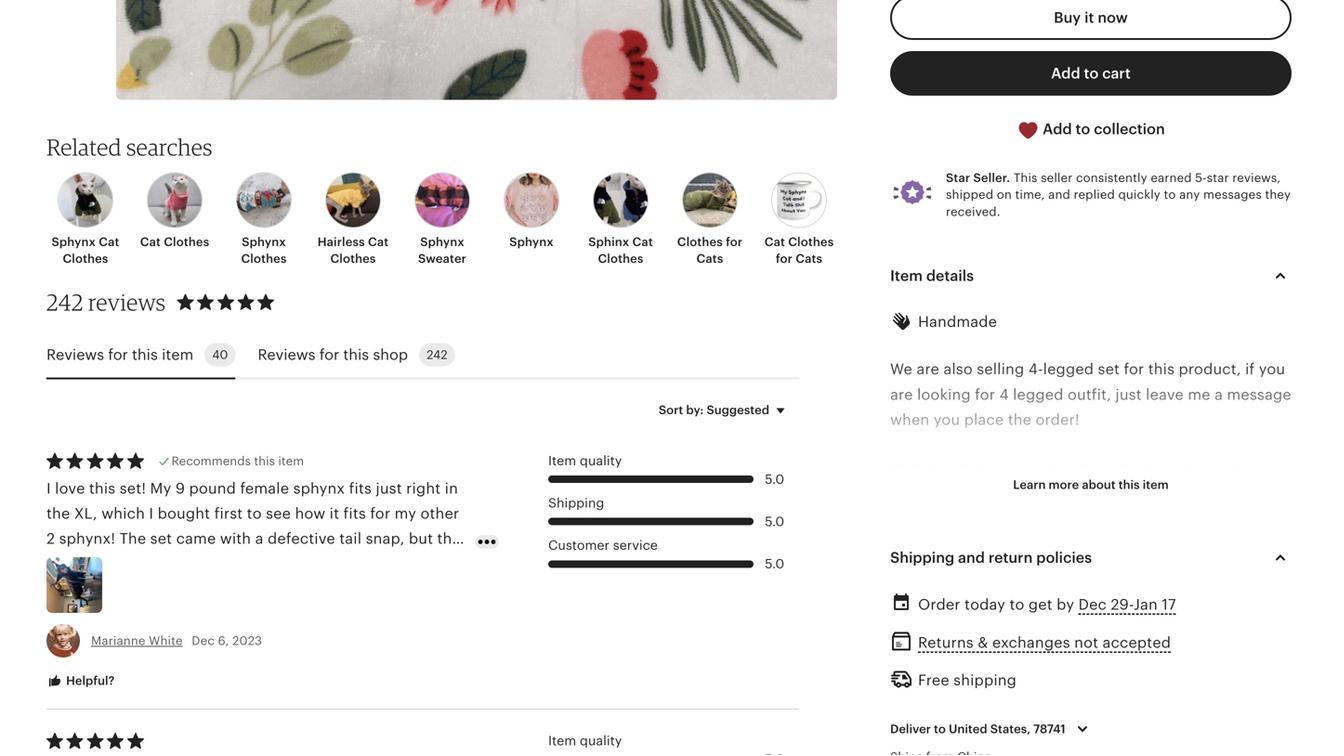 Task type: vqa. For each thing, say whether or not it's contained in the screenshot.
"Fashion Finds" LINK
no



Task type: describe. For each thing, give the bounding box(es) containing it.
0 horizontal spatial dec
[[192, 634, 215, 648]]

related searches region
[[24, 133, 863, 284]]

2 vertical spatial the
[[437, 531, 461, 548]]

tail down order today to get by dec 29-jan 17
[[1046, 614, 1068, 631]]

for up 'peterbald' at the right of the page
[[1168, 715, 1188, 732]]

0 vertical spatial cover.
[[1072, 614, 1116, 631]]

if
[[1246, 361, 1255, 378]]

1 horizontal spatial dec
[[1079, 597, 1107, 614]]

star
[[946, 171, 971, 185]]

shipping
[[954, 672, 1017, 689]]

0 horizontal spatial rex
[[941, 741, 967, 756]]

learn more about this item
[[1014, 479, 1169, 492]]

1 whole from the top
[[921, 589, 965, 606]]

clothes inside sphinx cat clothes
[[598, 252, 644, 266]]

buy it now button
[[891, 0, 1292, 40]]

jan
[[1134, 597, 1158, 614]]

winter,
[[1051, 488, 1102, 505]]

all
[[117, 582, 133, 598]]

free
[[919, 672, 950, 689]]

1 vertical spatial i
[[149, 506, 154, 522]]

just inside i love this set! my 9 pound female sphynx fits just right in the xl, which i bought first to see how it fits for my other 2 sphynx! the set came with a defective tail snap, but the seller promptly sent a replacement tail for no charge. excellent all around!
[[376, 480, 402, 497]]

replacement
[[208, 556, 299, 573]]

1 horizontal spatial separate
[[986, 665, 1049, 682]]

excellent
[[46, 582, 113, 598]]

17
[[1162, 597, 1177, 614]]

sphinx cat clothes
[[589, 235, 653, 266]]

add for add to cart
[[1052, 65, 1081, 82]]

outfit,
[[1068, 387, 1112, 403]]

sphynx up sweatshirt
[[961, 463, 1015, 479]]

1 vertical spatial includes
[[1083, 640, 1145, 656]]

sphynx cat clothes
[[52, 235, 119, 266]]

to inside this seller consistently earned 5-star reviews, shipped on time, and replied quickly to any messages they received.
[[1164, 188, 1177, 202]]

the inside i love this set! my 9 pound female sphynx fits just right in the xl, which i bought first to see how it fits for my other 2 sphynx! the set came with a defective tail snap, but the seller promptly sent a replacement tail for no charge. excellent all around!
[[120, 531, 146, 548]]

clothes inside clothes for cats
[[678, 235, 723, 249]]

marianne white dec 6, 2023
[[91, 634, 262, 648]]

cat inside sphynx cat clothes
[[99, 235, 119, 249]]

item inside tab list
[[162, 347, 194, 363]]

a inside we are also selling 4-legged set for this product, if you are looking for 4 legged outfit, just leave me a message when you place the order!
[[1215, 387, 1224, 403]]

to left cart
[[1084, 65, 1099, 82]]

hooded
[[1143, 589, 1199, 606]]

just inside we are also selling 4-legged set for this product, if you are looking for 4 legged outfit, just leave me a message when you place the order!
[[1116, 387, 1142, 403]]

this
[[1014, 171, 1038, 185]]

cat inside "cat clothes for cats"
[[765, 235, 786, 249]]

0 vertical spatial legged
[[1044, 361, 1094, 378]]

tail down "accepted" on the right bottom
[[1129, 665, 1151, 682]]

kitten
[[1228, 463, 1270, 479]]

tab list containing reviews for this item
[[46, 332, 800, 380]]

earned
[[1151, 171, 1192, 185]]

charge.
[[377, 556, 432, 573]]

seller inside i love this set! my 9 pound female sphynx fits just right in the xl, which i bought first to see how it fits for my other 2 sphynx! the set came with a defective tail snap, but the seller promptly sent a replacement tail for no charge. excellent all around!
[[46, 556, 86, 573]]

0 horizontal spatial sweatshirt,
[[891, 665, 970, 682]]

to inside i love this set! my 9 pound female sphynx fits just right in the xl, which i bought first to see how it fits for my other 2 sphynx! the set came with a defective tail snap, but the seller promptly sent a replacement tail for no charge. excellent all around!
[[247, 506, 262, 522]]

devon inside "12 colors sphynx hairless cats clothes, warm kitten hooded sweatshirt in winter,  bambino devon rex sphynx cat jumper"
[[1174, 488, 1220, 505]]

any
[[1180, 188, 1201, 202]]

a down &
[[974, 665, 982, 682]]

1 horizontal spatial you
[[1260, 361, 1286, 378]]

order today to get by dec 29-jan 17
[[919, 597, 1177, 614]]

sort
[[659, 403, 684, 417]]

sphynx inside sphynx sweater
[[420, 235, 465, 249]]

deliver
[[891, 723, 931, 737]]

we are also selling 4-legged set for this product, if you are looking for 4 legged outfit, just leave me a message when you place the order!
[[891, 361, 1292, 429]]

love
[[55, 480, 85, 497]]

sort by: suggested
[[659, 403, 770, 417]]

note:
[[956, 564, 994, 580]]

1 vertical spatial cat,
[[971, 741, 1001, 756]]

set up shipping
[[969, 640, 991, 656]]

which
[[102, 506, 145, 522]]

4-
[[1029, 361, 1044, 378]]

leave
[[1146, 387, 1184, 403]]

sphynx inside unique design for sphynx cat, perfect for sphynx cat, devon rex cat, cornish rex cat and peterbald cat.
[[1024, 715, 1075, 732]]

looking
[[918, 387, 971, 403]]

sphynx left sphinx
[[510, 235, 554, 249]]

12 colors sphynx hairless cats clothes, warm kitten hooded sweatshirt in winter,  bambino devon rex sphynx cat jumper
[[891, 463, 1270, 530]]

cats inside "12 colors sphynx hairless cats clothes, warm kitten hooded sweatshirt in winter,  bambino devon rex sphynx cat jumper"
[[1080, 463, 1113, 479]]

reviews for reviews for this shop
[[258, 347, 316, 363]]

add to cart button
[[891, 51, 1292, 96]]

tail up the no
[[340, 531, 362, 548]]

neck)
[[1039, 640, 1079, 656]]

for up cornish
[[999, 715, 1020, 732]]

message
[[1228, 387, 1292, 403]]

set inside i love this set! my 9 pound female sphynx fits just right in the xl, which i bought first to see how it fits for my other 2 sphynx! the set came with a defective tail snap, but the seller promptly sent a replacement tail for no charge. excellent all around!
[[150, 531, 172, 548]]

sweatshirt
[[953, 488, 1029, 505]]

sphynx inside unique design for sphynx cat, perfect for sphynx cat, devon rex cat, cornish rex cat and peterbald cat.
[[1192, 715, 1246, 732]]

1 vertical spatial you
[[934, 412, 961, 429]]

2023
[[232, 634, 262, 648]]

a right "sent"
[[195, 556, 204, 573]]

for left 'my'
[[370, 506, 391, 522]]

came
[[176, 531, 216, 548]]

cat clothes link
[[136, 172, 214, 251]]

bambino
[[1106, 488, 1170, 505]]

product,
[[1179, 361, 1242, 378]]

sphynx link
[[493, 172, 571, 251]]

a down "accepted" on the right bottom
[[1116, 665, 1125, 682]]

0 horizontal spatial separate
[[903, 614, 966, 631]]

dec 29-jan 17 button
[[1079, 592, 1177, 619]]

exchanges
[[993, 635, 1071, 652]]

set down note:
[[969, 589, 991, 606]]

consistently
[[1076, 171, 1148, 185]]

item inside item details dropdown button
[[891, 268, 923, 285]]

returns
[[919, 635, 974, 652]]

1 horizontal spatial rex
[[1065, 741, 1092, 756]]

sphynx!
[[59, 531, 115, 548]]

&
[[978, 635, 989, 652]]

we
[[891, 361, 913, 378]]

this down reviews
[[132, 347, 158, 363]]

clothes inside the hairless cat clothes
[[330, 252, 376, 266]]

related
[[46, 133, 122, 161]]

by
[[1057, 597, 1075, 614]]

me
[[1188, 387, 1211, 403]]

jumper
[[978, 513, 1032, 530]]

helpful?
[[63, 674, 115, 688]]

for left 4
[[975, 387, 996, 403]]

1 vertical spatial item
[[548, 454, 577, 469]]

buy it now
[[1054, 9, 1128, 26]]

0 horizontal spatial hat,
[[970, 614, 998, 631]]

crew
[[1161, 640, 1197, 656]]

cats inside "cat clothes for cats"
[[796, 252, 823, 266]]

2
[[46, 531, 55, 548]]

clothes inside "cat clothes for cats"
[[789, 235, 834, 249]]

sphynx cat clothes link
[[46, 172, 125, 268]]

1 vertical spatial the
[[891, 589, 917, 606]]

suggested
[[707, 403, 770, 417]]

sphynx down hooded
[[891, 513, 945, 530]]

my
[[395, 506, 417, 522]]

clothes,
[[1117, 463, 1178, 479]]

0 vertical spatial cat,
[[1250, 715, 1280, 732]]

1 vertical spatial the
[[46, 506, 70, 522]]

a down get
[[1033, 614, 1041, 631]]

time,
[[1016, 188, 1046, 202]]

cat clothes for cats
[[765, 235, 834, 266]]

add to collection
[[1040, 121, 1166, 138]]

replied
[[1074, 188, 1116, 202]]

add to cart
[[1052, 65, 1131, 82]]

details
[[927, 268, 974, 285]]

around!
[[137, 582, 193, 598]]

get
[[1029, 597, 1053, 614]]

0 vertical spatial i
[[46, 480, 51, 497]]

5.0 for service
[[765, 557, 785, 572]]

40
[[212, 348, 228, 362]]

this seller consistently earned 5-star reviews, shipped on time, and replied quickly to any messages they received.
[[946, 171, 1291, 219]]

view details of this review photo by marianne white image
[[46, 558, 102, 614]]

returns & exchanges not accepted button
[[919, 630, 1172, 657]]

2 quality from the top
[[580, 734, 622, 749]]

colors
[[910, 463, 957, 479]]

to inside dropdown button
[[934, 723, 946, 737]]

peterbald
[[1156, 741, 1226, 756]]

today
[[965, 597, 1006, 614]]

clothes for cats link
[[671, 172, 749, 268]]



Task type: locate. For each thing, give the bounding box(es) containing it.
cat inside "12 colors sphynx hairless cats clothes, warm kitten hooded sweatshirt in winter,  bambino devon rex sphynx cat jumper"
[[949, 513, 974, 530]]

cover. down crew on the right
[[1155, 665, 1199, 682]]

1 quality from the top
[[580, 454, 622, 469]]

2 vertical spatial item
[[1143, 479, 1169, 492]]

now
[[1098, 9, 1128, 26]]

and up (crew
[[1002, 614, 1029, 631]]

cats
[[697, 252, 724, 266], [796, 252, 823, 266], [1080, 463, 1113, 479]]

add inside "add to collection" button
[[1043, 121, 1073, 138]]

warm
[[1182, 463, 1224, 479]]

the up 2
[[46, 506, 70, 522]]

just
[[1116, 387, 1142, 403], [376, 480, 402, 497]]

2 horizontal spatial rex
[[1224, 488, 1251, 505]]

cat left sphynx sweater at top
[[368, 235, 389, 249]]

0 horizontal spatial are
[[891, 387, 913, 403]]

5-
[[1196, 171, 1207, 185]]

0 horizontal spatial sphynx
[[293, 480, 345, 497]]

you down looking
[[934, 412, 961, 429]]

and inside unique design for sphynx cat, perfect for sphynx cat, devon rex cat, cornish rex cat and peterbald cat.
[[1125, 741, 1152, 756]]

0 vertical spatial hairless
[[318, 235, 365, 249]]

legged
[[1044, 361, 1094, 378], [1013, 387, 1064, 403]]

and inside this seller consistently earned 5-star reviews, shipped on time, and replied quickly to any messages they received.
[[1049, 188, 1071, 202]]

xl,
[[74, 506, 97, 522]]

0 horizontal spatial seller
[[46, 556, 86, 573]]

1 vertical spatial just
[[376, 480, 402, 497]]

star
[[1207, 171, 1230, 185]]

marianne
[[91, 634, 146, 648]]

add inside add to cart button
[[1052, 65, 1081, 82]]

to left collection
[[1076, 121, 1091, 138]]

cat up 242 reviews
[[99, 235, 119, 249]]

whole up free
[[921, 640, 965, 656]]

0 vertical spatial item
[[891, 268, 923, 285]]

rex inside "12 colors sphynx hairless cats clothes, warm kitten hooded sweatshirt in winter,  bambino devon rex sphynx cat jumper"
[[1224, 488, 1251, 505]]

0 horizontal spatial hairless
[[318, 235, 365, 249]]

clothes inside sphynx cat clothes
[[63, 252, 108, 266]]

shipping and return policies button
[[874, 536, 1309, 581]]

2 whole from the top
[[921, 640, 965, 656]]

0 vertical spatial item quality
[[548, 454, 622, 469]]

sphynx inside sphynx clothes
[[242, 235, 286, 249]]

order!
[[1036, 412, 1080, 429]]

1 horizontal spatial reviews
[[258, 347, 316, 363]]

242 right shop on the top of page
[[427, 348, 448, 362]]

the down 4
[[1008, 412, 1032, 429]]

defective
[[268, 531, 335, 548]]

1 horizontal spatial in
[[1033, 488, 1047, 505]]

this inside dropdown button
[[1119, 479, 1140, 492]]

shipping and return policies
[[891, 550, 1092, 567]]

1 horizontal spatial devon
[[1174, 488, 1220, 505]]

hairless right sphynx clothes on the left of page
[[318, 235, 365, 249]]

0 vertical spatial sweatshirt,
[[1203, 589, 1282, 606]]

add left cart
[[1052, 65, 1081, 82]]

0 horizontal spatial the
[[46, 506, 70, 522]]

sphynx up how
[[293, 480, 345, 497]]

see
[[266, 506, 291, 522]]

with
[[220, 531, 251, 548]]

2 vertical spatial 5.0
[[765, 557, 785, 572]]

to left get
[[1010, 597, 1025, 614]]

12
[[891, 463, 905, 479]]

includes down shipping and return policies dropdown button
[[1065, 589, 1127, 606]]

1 horizontal spatial cover.
[[1155, 665, 1199, 682]]

cat inside sphinx cat clothes
[[633, 235, 653, 249]]

1 vertical spatial 242
[[427, 348, 448, 362]]

tail down defective
[[303, 556, 326, 573]]

in left "more"
[[1033, 488, 1047, 505]]

shipping for shipping
[[548, 496, 605, 511]]

1 vertical spatial whole
[[921, 640, 965, 656]]

it right how
[[330, 506, 339, 522]]

2 vertical spatial item
[[548, 734, 577, 749]]

2 reviews from the left
[[258, 347, 316, 363]]

1 horizontal spatial cat,
[[1250, 715, 1280, 732]]

this
[[132, 347, 158, 363], [343, 347, 369, 363], [1149, 361, 1175, 378], [254, 455, 275, 469], [1119, 479, 1140, 492], [89, 480, 116, 497]]

0 vertical spatial whole
[[921, 589, 965, 606]]

1 vertical spatial legged
[[1013, 387, 1064, 403]]

the down 💗please
[[891, 589, 917, 606]]

0 vertical spatial quality
[[580, 454, 622, 469]]

cat inside unique design for sphynx cat, perfect for sphynx cat, devon rex cat, cornish rex cat and peterbald cat.
[[1096, 741, 1121, 756]]

sphynx up 242 reviews
[[52, 235, 96, 249]]

item details
[[891, 268, 974, 285]]

0 horizontal spatial it
[[330, 506, 339, 522]]

tail
[[340, 531, 362, 548], [303, 556, 326, 573], [1046, 614, 1068, 631], [1129, 665, 1151, 682]]

242 down sphynx cat clothes
[[46, 289, 83, 316]]

cat,
[[1080, 715, 1107, 732]]

add down the add to cart
[[1043, 121, 1073, 138]]

0 horizontal spatial devon
[[891, 741, 937, 756]]

item inside dropdown button
[[1143, 479, 1169, 492]]

it inside button
[[1085, 9, 1095, 26]]

hat, down the neck) on the right of the page
[[1053, 665, 1081, 682]]

1 horizontal spatial it
[[1085, 9, 1095, 26]]

sphynx inside sphynx cat clothes
[[52, 235, 96, 249]]

242
[[46, 289, 83, 316], [427, 348, 448, 362]]

0 horizontal spatial reviews
[[46, 347, 104, 363]]

legged up outfit,
[[1044, 361, 1094, 378]]

1 horizontal spatial shipping
[[891, 550, 955, 567]]

whole down 💗please
[[921, 589, 965, 606]]

item left warm
[[1143, 479, 1169, 492]]

1 vertical spatial sweatshirt,
[[891, 665, 970, 682]]

1 vertical spatial quality
[[580, 734, 622, 749]]

and right time,
[[1049, 188, 1071, 202]]

1 vertical spatial dec
[[192, 634, 215, 648]]

for left the no
[[330, 556, 350, 573]]

1 reviews from the left
[[46, 347, 104, 363]]

sphynx up cornish
[[1024, 715, 1075, 732]]

seller inside this seller consistently earned 5-star reviews, shipped on time, and replied quickly to any messages they received.
[[1041, 171, 1073, 185]]

a right me
[[1215, 387, 1224, 403]]

cat.
[[1230, 741, 1260, 756]]

and inside dropdown button
[[959, 550, 985, 567]]

in inside i love this set! my 9 pound female sphynx fits just right in the xl, which i bought first to see how it fits for my other 2 sphynx! the set came with a defective tail snap, but the seller promptly sent a replacement tail for no charge. excellent all around!
[[445, 480, 458, 497]]

1 vertical spatial shipping
[[891, 550, 955, 567]]

242 for 242 reviews
[[46, 289, 83, 316]]

messages
[[1204, 188, 1262, 202]]

cat clothes for cats link
[[760, 172, 839, 268]]

unique design for sphynx cat, perfect for sphynx cat, devon rex cat, cornish rex cat and peterbald cat.
[[891, 715, 1280, 756]]

star seller.
[[946, 171, 1011, 185]]

1 vertical spatial hairless
[[1019, 463, 1076, 479]]

collection
[[1094, 121, 1166, 138]]

1 horizontal spatial the
[[437, 531, 461, 548]]

1 vertical spatial it
[[330, 506, 339, 522]]

tab list
[[46, 332, 800, 380]]

for
[[726, 235, 743, 249], [776, 252, 793, 266], [108, 347, 128, 363], [320, 347, 339, 363], [1124, 361, 1145, 378], [975, 387, 996, 403], [370, 506, 391, 522], [330, 556, 350, 573], [999, 715, 1020, 732], [1168, 715, 1188, 732]]

1 item quality from the top
[[548, 454, 622, 469]]

reviews for reviews for this item
[[46, 347, 104, 363]]

1 horizontal spatial hairless
[[1019, 463, 1076, 479]]

seller right "this"
[[1041, 171, 1073, 185]]

cats inside clothes for cats
[[697, 252, 724, 266]]

sphinx
[[589, 235, 630, 249]]

1 horizontal spatial are
[[917, 361, 940, 378]]

hairless
[[318, 235, 365, 249], [1019, 463, 1076, 479]]

when
[[891, 412, 930, 429]]

received.
[[946, 205, 1001, 219]]

0 horizontal spatial item
[[162, 347, 194, 363]]

0 horizontal spatial in
[[445, 480, 458, 497]]

0 vertical spatial the
[[120, 531, 146, 548]]

accepted
[[1103, 635, 1172, 652]]

242 for 242
[[427, 348, 448, 362]]

separate down order
[[903, 614, 966, 631]]

sweatshirt, up neck
[[1203, 589, 1282, 606]]

5.0
[[765, 472, 785, 487], [765, 514, 785, 529], [765, 557, 785, 572]]

seller up excellent
[[46, 556, 86, 573]]

learn
[[1014, 479, 1046, 492]]

dec left the 6,
[[192, 634, 215, 648]]

cat up reviews
[[140, 235, 161, 249]]

hairless inside "12 colors sphynx hairless cats clothes, warm kitten hooded sweatshirt in winter,  bambino devon rex sphynx cat jumper"
[[1019, 463, 1076, 479]]

not
[[1075, 635, 1099, 652]]

seller
[[1041, 171, 1073, 185], [46, 556, 86, 573]]

sphynx sweater link
[[403, 172, 482, 268]]

are down we
[[891, 387, 913, 403]]

i left love
[[46, 480, 51, 497]]

clothes
[[164, 235, 209, 249], [678, 235, 723, 249], [789, 235, 834, 249], [63, 252, 108, 266], [241, 252, 287, 266], [330, 252, 376, 266], [598, 252, 644, 266]]

selling
[[977, 361, 1025, 378]]

1 vertical spatial sphynx
[[1024, 715, 1075, 732]]

reviews for this item
[[46, 347, 194, 363]]

item quality
[[548, 454, 622, 469], [548, 734, 622, 749]]

cover.
[[1072, 614, 1116, 631], [1155, 665, 1199, 682]]

0 horizontal spatial i
[[46, 480, 51, 497]]

item
[[891, 268, 923, 285], [548, 454, 577, 469], [548, 734, 577, 749]]

this left shop on the top of page
[[343, 347, 369, 363]]

for down reviews
[[108, 347, 128, 363]]

1 vertical spatial separate
[[986, 665, 1049, 682]]

you right the 'if'
[[1260, 361, 1286, 378]]

0 vertical spatial add
[[1052, 65, 1081, 82]]

1 vertical spatial hat,
[[1053, 665, 1081, 682]]

it right buy
[[1085, 9, 1095, 26]]

3 5.0 from the top
[[765, 557, 785, 572]]

i down my
[[149, 506, 154, 522]]

my
[[150, 480, 171, 497]]

and left return
[[959, 550, 985, 567]]

for left shop on the top of page
[[320, 347, 339, 363]]

includes down 29-
[[1083, 640, 1145, 656]]

0 vertical spatial are
[[917, 361, 940, 378]]

for inside clothes for cats
[[726, 235, 743, 249]]

0 horizontal spatial 242
[[46, 289, 83, 316]]

0 vertical spatial it
[[1085, 9, 1095, 26]]

female
[[240, 480, 289, 497]]

unique
[[891, 715, 942, 732]]

set inside we are also selling 4-legged set for this product, if you are looking for 4 legged outfit, just leave me a message when you place the order!
[[1098, 361, 1120, 378]]

reviews
[[88, 289, 166, 316]]

place
[[965, 412, 1004, 429]]

cat down cat,
[[1096, 741, 1121, 756]]

it inside i love this set! my 9 pound female sphynx fits just right in the xl, which i bought first to see how it fits for my other 2 sphynx! the set came with a defective tail snap, but the seller promptly sent a replacement tail for no charge. excellent all around!
[[330, 506, 339, 522]]

shipping up 'customer'
[[548, 496, 605, 511]]

cat inside the hairless cat clothes
[[368, 235, 389, 249]]

add for add to collection
[[1043, 121, 1073, 138]]

0 horizontal spatial just
[[376, 480, 402, 497]]

for inside "cat clothes for cats"
[[776, 252, 793, 266]]

0 horizontal spatial you
[[934, 412, 961, 429]]

1 horizontal spatial sphynx
[[1024, 715, 1075, 732]]

just up 'my'
[[376, 480, 402, 497]]

2 vertical spatial the
[[891, 640, 917, 656]]

item details button
[[874, 254, 1309, 298]]

this up female
[[254, 455, 275, 469]]

242 inside tab list
[[427, 348, 448, 362]]

0 vertical spatial hat,
[[970, 614, 998, 631]]

0 vertical spatial just
[[1116, 387, 1142, 403]]

1 horizontal spatial item
[[278, 455, 304, 469]]

devon inside unique design for sphynx cat, perfect for sphynx cat, devon rex cat, cornish rex cat and peterbald cat.
[[891, 741, 937, 756]]

1 vertical spatial seller
[[46, 556, 86, 573]]

0 vertical spatial item
[[162, 347, 194, 363]]

are right we
[[917, 361, 940, 378]]

the down other at the bottom of the page
[[437, 531, 461, 548]]

recommends
[[172, 455, 251, 469]]

add
[[1052, 65, 1081, 82], [1043, 121, 1073, 138]]

0 horizontal spatial shipping
[[548, 496, 605, 511]]

the inside we are also selling 4-legged set for this product, if you are looking for 4 legged outfit, just leave me a message when you place the order!
[[1008, 412, 1032, 429]]

0 horizontal spatial cat,
[[971, 741, 1001, 756]]

set up outfit,
[[1098, 361, 1120, 378]]

the down which
[[120, 531, 146, 548]]

rex down united
[[941, 741, 967, 756]]

a left 17
[[1131, 589, 1139, 606]]

to left see
[[247, 506, 262, 522]]

reviews down 242 reviews
[[46, 347, 104, 363]]

0 vertical spatial includes
[[1065, 589, 1127, 606]]

devon
[[1174, 488, 1220, 505], [891, 741, 937, 756]]

1 horizontal spatial hat,
[[1053, 665, 1081, 682]]

reviews right 40 on the top
[[258, 347, 316, 363]]

in inside "12 colors sphynx hairless cats clothes, warm kitten hooded sweatshirt in winter,  bambino devon rex sphynx cat jumper"
[[1033, 488, 1047, 505]]

shipped
[[946, 188, 994, 202]]

searches
[[126, 133, 213, 161]]

sphynx
[[293, 480, 345, 497], [1024, 715, 1075, 732]]

sweatshirt,
[[1203, 589, 1282, 606], [891, 665, 970, 682]]

1 vertical spatial item
[[278, 455, 304, 469]]

customer service
[[548, 538, 658, 553]]

for right clothes for cats
[[776, 252, 793, 266]]

1 vertical spatial devon
[[891, 741, 937, 756]]

1 vertical spatial item quality
[[548, 734, 622, 749]]

they
[[1266, 188, 1291, 202]]

1 horizontal spatial seller
[[1041, 171, 1073, 185]]

the
[[1008, 412, 1032, 429], [46, 506, 70, 522], [437, 531, 461, 548]]

a down 💗please
[[891, 614, 899, 631]]

more
[[1049, 479, 1080, 492]]

0 vertical spatial devon
[[1174, 488, 1220, 505]]

helpful? button
[[33, 665, 129, 699]]

in up other at the bottom of the page
[[445, 480, 458, 497]]

1 vertical spatial add
[[1043, 121, 1073, 138]]

1 vertical spatial 5.0
[[765, 514, 785, 529]]

cat, up cat.
[[1250, 715, 1280, 732]]

recommends this item
[[172, 455, 304, 469]]

and
[[1049, 188, 1071, 202], [959, 550, 985, 567], [1002, 614, 1029, 631], [1085, 665, 1112, 682], [1125, 741, 1152, 756]]

return
[[989, 550, 1033, 567]]

the
[[120, 531, 146, 548], [891, 589, 917, 606], [891, 640, 917, 656]]

other
[[421, 506, 459, 522]]

separate down (crew
[[986, 665, 1049, 682]]

item
[[162, 347, 194, 363], [278, 455, 304, 469], [1143, 479, 1169, 492]]

2 horizontal spatial cats
[[1080, 463, 1113, 479]]

and down not at the right bottom of page
[[1085, 665, 1112, 682]]

0 vertical spatial fits
[[349, 480, 372, 497]]

0 vertical spatial shipping
[[548, 496, 605, 511]]

set up "sent"
[[150, 531, 172, 548]]

policies
[[1037, 550, 1092, 567]]

this inside i love this set! my 9 pound female sphynx fits just right in the xl, which i bought first to see how it fits for my other 2 sphynx! the set came with a defective tail snap, but the seller promptly sent a replacement tail for no charge. excellent all around!
[[89, 480, 116, 497]]

cat right clothes for cats
[[765, 235, 786, 249]]

sweater
[[418, 252, 467, 266]]

white
[[149, 634, 183, 648]]

service
[[613, 538, 658, 553]]

sphynx inside i love this set! my 9 pound female sphynx fits just right in the xl, which i bought first to see how it fits for my other 2 sphynx! the set came with a defective tail snap, but the seller promptly sent a replacement tail for no charge. excellent all around!
[[293, 480, 345, 497]]

snap,
[[366, 531, 405, 548]]

1 5.0 from the top
[[765, 472, 785, 487]]

5.0 for quality
[[765, 472, 785, 487]]

devon down deliver
[[891, 741, 937, 756]]

legged down 4-
[[1013, 387, 1064, 403]]

sphynx sweater
[[418, 235, 467, 266]]

a right with
[[255, 531, 264, 548]]

shipping for shipping and return policies
[[891, 550, 955, 567]]

sphynx up cat.
[[1192, 715, 1246, 732]]

but
[[409, 531, 433, 548]]

for left "cat clothes for cats"
[[726, 235, 743, 249]]

item left 40 on the top
[[162, 347, 194, 363]]

2 5.0 from the top
[[765, 514, 785, 529]]

sphynx up sweater
[[420, 235, 465, 249]]

1 vertical spatial cover.
[[1155, 665, 1199, 682]]

2 item quality from the top
[[548, 734, 622, 749]]

about
[[1082, 479, 1116, 492]]

right
[[406, 480, 441, 497]]

this up xl,
[[89, 480, 116, 497]]

and down perfect
[[1125, 741, 1152, 756]]

2 horizontal spatial item
[[1143, 479, 1169, 492]]

a left crew on the right
[[1149, 640, 1157, 656]]

1 horizontal spatial just
[[1116, 387, 1142, 403]]

0 vertical spatial 242
[[46, 289, 83, 316]]

cat right sphinx
[[633, 235, 653, 249]]

cat, down deliver to united states, 78741
[[971, 741, 1001, 756]]

this inside we are also selling 4-legged set for this product, if you are looking for 4 legged outfit, just leave me a message when you place the order!
[[1149, 361, 1175, 378]]

shipping inside shipping and return policies dropdown button
[[891, 550, 955, 567]]

💗please note: the whole set (hooded) includes a hooded sweatshirt, a separate hat, and a tail cover. the whole set (crew neck) includes a crew neck sweatshirt, a separate hat, and a tail cover.
[[891, 564, 1282, 682]]

0 vertical spatial dec
[[1079, 597, 1107, 614]]

learn more about this item button
[[1000, 469, 1183, 502]]

item up female
[[278, 455, 304, 469]]

78741
[[1034, 723, 1066, 737]]

to left united
[[934, 723, 946, 737]]

1 vertical spatial are
[[891, 387, 913, 403]]

sphynx right cat clothes
[[242, 235, 286, 249]]

shipping up order
[[891, 550, 955, 567]]

to down the earned
[[1164, 188, 1177, 202]]

this right "about"
[[1119, 479, 1140, 492]]

separate
[[903, 614, 966, 631], [986, 665, 1049, 682]]

1 horizontal spatial cats
[[796, 252, 823, 266]]

for left product,
[[1124, 361, 1145, 378]]

1 horizontal spatial 242
[[427, 348, 448, 362]]

hairless inside the hairless cat clothes
[[318, 235, 365, 249]]

1 vertical spatial fits
[[344, 506, 366, 522]]

hat, down today
[[970, 614, 998, 631]]

0 vertical spatial you
[[1260, 361, 1286, 378]]



